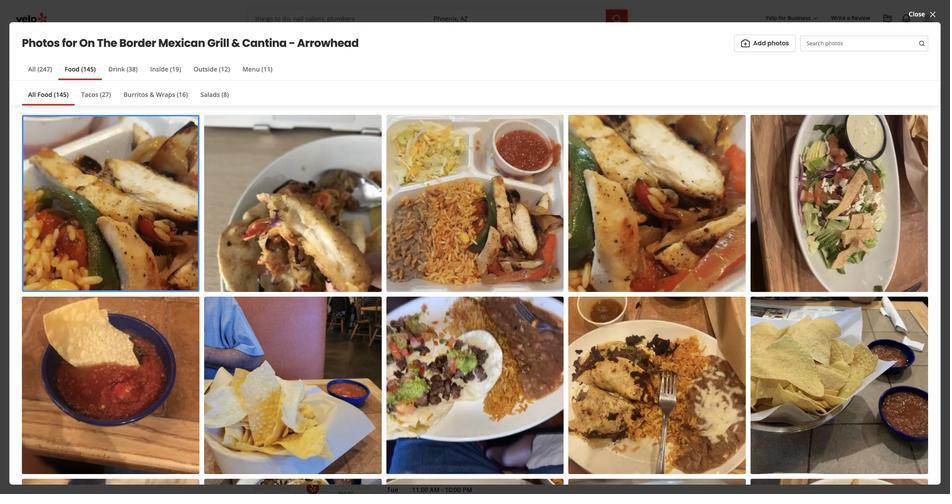 Task type: describe. For each thing, give the bounding box(es) containing it.
add for add photos
[[754, 39, 766, 48]]

drink (38)
[[108, 65, 138, 73]]

menu for menu (11)
[[243, 65, 260, 73]]

drink
[[108, 65, 125, 73]]

pm inside 'location & hours' element
[[463, 473, 472, 482]]

soup
[[440, 379, 455, 388]]

tacos (27)
[[81, 90, 111, 99]]

all for all food (145)
[[28, 90, 36, 99]]

open for open 11:00 am - 10:00 pm
[[251, 193, 268, 202]]

for for on
[[62, 35, 77, 51]]

get directions 7873 w bell rd peoria, az 85382
[[563, 444, 658, 462]]

on the border mexican grill & cantina - arrowhead
[[251, 111, 530, 159]]

order now
[[611, 367, 644, 376]]

0 horizontal spatial photos
[[665, 188, 686, 197]]

cantina inside on the border mexican grill & cantina - arrowhead
[[251, 132, 329, 159]]

tortilla
[[416, 379, 438, 388]]

photos for chicken fajitas
[[258, 388, 275, 396]]

order now link
[[563, 363, 692, 380]]

share
[[404, 238, 422, 247]]

location & hours element
[[239, 437, 556, 495]]

next image for previous image
[[831, 128, 840, 138]]

order inside button
[[627, 310, 644, 319]]

chicken fajitas 3 photos
[[253, 379, 300, 396]]

popular dishes
[[251, 297, 298, 306]]

food for order food
[[586, 240, 605, 251]]

close
[[909, 10, 925, 19]]

24 chevron down v2 image
[[286, 34, 296, 43]]

3.1
[[325, 162, 334, 170]]

meal
[[633, 346, 649, 355]]

for for business
[[779, 14, 786, 22]]

(389
[[335, 162, 348, 170]]

next image for previous icon
[[530, 337, 538, 346]]

see for see hours
[[339, 194, 347, 201]]

(12)
[[219, 65, 230, 73]]

0 horizontal spatial pm
[[321, 193, 331, 202]]

burritos & wraps (16)
[[124, 90, 188, 99]]

arrowhead inside on the border mexican grill & cantina - arrowhead
[[347, 132, 453, 159]]

(16)
[[177, 90, 188, 99]]

write a review
[[831, 14, 871, 22]]

0 horizontal spatial photos
[[22, 35, 60, 51]]

write a review link
[[251, 234, 320, 251]]

7606
[[592, 422, 606, 431]]

0 horizontal spatial tacos
[[81, 90, 98, 99]]

(19)
[[170, 65, 181, 73]]

pick up in 30-40 mins
[[597, 289, 651, 296]]

tab list containing all (247)
[[22, 64, 279, 80]]

view
[[488, 297, 503, 306]]

food for all food (145)
[[37, 90, 52, 99]]

notifications image
[[902, 14, 911, 23]]

see hours link
[[336, 193, 365, 202]]

10:00 inside 'location & hours' element
[[445, 473, 461, 482]]

12 reviews
[[363, 388, 391, 396]]

edit
[[347, 181, 356, 187]]

reviews for fajitas
[[286, 388, 307, 396]]

4
[[523, 388, 526, 396]]

24 close v2 image
[[929, 10, 938, 19]]

$$
[[295, 179, 302, 188]]

save button
[[431, 234, 472, 251]]

0 vertical spatial on
[[79, 35, 95, 51]]

0 horizontal spatial grill
[[207, 35, 229, 51]]

write a review link
[[828, 11, 874, 25]]

get
[[563, 444, 574, 453]]

0 horizontal spatial 10:00
[[304, 193, 320, 202]]

order for now
[[611, 367, 629, 376]]

hours
[[348, 194, 362, 201]]

3.1 star rating image
[[251, 160, 320, 172]]

(27)
[[100, 90, 111, 99]]

(602)
[[563, 422, 577, 431]]

0 vertical spatial arrowhead
[[297, 35, 359, 51]]

open for open now
[[479, 473, 495, 482]]

bbq brisket tacos 1 photo
[[497, 379, 554, 396]]

view full menu
[[488, 297, 535, 306]]

24 star v2 image
[[258, 238, 267, 247]]

16 external link v2 image
[[258, 412, 264, 418]]

border inside on the border mexican grill & cantina - arrowhead
[[321, 111, 385, 137]]

5 photo of on the border mexican grill & cantina - arrowhead - peoria, az, us. image from the left
[[685, 51, 851, 218]]

tab list containing all food (145)
[[22, 90, 235, 106]]

brisket
[[512, 379, 535, 388]]

previous image
[[110, 128, 120, 138]]

reviews for brisket
[[528, 388, 548, 396]]

mins
[[639, 289, 651, 296]]

website
[[267, 411, 292, 420]]

3
[[253, 388, 256, 396]]

projects image
[[883, 14, 893, 23]]

24 directions v2 image
[[683, 449, 692, 458]]

make
[[583, 346, 601, 355]]

make your next meal a fiesta!
[[583, 346, 676, 355]]

close button
[[909, 9, 938, 19]]

outside (12)
[[194, 65, 230, 73]]

see for see all 248 photos
[[630, 188, 641, 197]]

fees
[[572, 289, 584, 296]]

burritos
[[124, 90, 148, 99]]

claimed
[[259, 179, 285, 188]]

4 photo of on the border mexican grill & cantina - arrowhead - peoria, az, us. image from the left
[[518, 51, 685, 218]]

tab list containing delivery
[[563, 261, 637, 276]]

now
[[497, 473, 510, 482]]

home services link
[[302, 28, 363, 51]]

11:00 am - 10:00 pm
[[412, 473, 472, 482]]

menu for menu
[[251, 276, 273, 287]]

inside
[[150, 65, 168, 73]]

ontheborder.com link
[[563, 400, 617, 408]]

fish tacos image
[[334, 314, 406, 373]]

2 photo of on the border mexican grill & cantina - arrowhead - peoria, az, us. image from the left
[[184, 51, 351, 218]]

see all 248 photos link
[[617, 184, 699, 202]]

85382
[[641, 454, 658, 462]]

yelp for business
[[766, 14, 811, 22]]

food (145)
[[65, 65, 96, 73]]

mexican inside on the border mexican grill & cantina - arrowhead
[[389, 111, 470, 137]]

(38)
[[127, 65, 138, 73]]

w
[[579, 454, 585, 462]]

Search photos text field
[[801, 35, 929, 51]]

add photo link
[[323, 234, 381, 251]]

0 vertical spatial cantina
[[242, 35, 287, 51]]

24 phone v2 image
[[683, 422, 692, 431]]

order food
[[563, 240, 605, 251]]

photos for on the border mexican grill & cantina - arrowhead
[[22, 35, 359, 51]]

view full menu link
[[488, 297, 544, 306]]

directions
[[575, 444, 607, 453]]

review
[[852, 14, 871, 22]]

open 11:00 am - 10:00 pm
[[251, 193, 331, 202]]

am inside 'location & hours' element
[[430, 473, 440, 482]]

full
[[505, 297, 515, 306]]

yelp
[[766, 14, 777, 22]]

tacos inside fish tacos 2 photos
[[349, 379, 366, 388]]

6 reviews
[[442, 388, 467, 396]]

search image
[[612, 14, 622, 24]]

chicken
[[253, 379, 278, 388]]

up
[[609, 289, 615, 296]]

takeout tab panel
[[563, 276, 637, 279]]

14 chevron right outline image
[[538, 299, 544, 304]]

0 vertical spatial 11:00
[[271, 193, 287, 202]]

write for write a review
[[831, 14, 846, 22]]

pick
[[597, 289, 607, 296]]

menu (11)
[[243, 65, 273, 73]]

0 vertical spatial border
[[119, 35, 156, 51]]

photo
[[356, 238, 375, 247]]

1 horizontal spatial (145)
[[81, 65, 96, 73]]

fish
[[334, 379, 347, 388]]



Task type: locate. For each thing, give the bounding box(es) containing it.
photos down fish
[[339, 388, 357, 396]]

tortilla soup 1 photo
[[416, 379, 455, 396]]

photo inside bbq brisket tacos 1 photo
[[502, 388, 517, 396]]

1 horizontal spatial add
[[754, 39, 766, 48]]

1 vertical spatial the
[[282, 111, 317, 137]]

a for review
[[288, 238, 292, 247]]

0 horizontal spatial see
[[339, 194, 347, 201]]

website menu
[[267, 411, 312, 420]]

search image
[[919, 40, 925, 47]]

see hours
[[339, 194, 362, 201]]

photo down bbq
[[502, 388, 517, 396]]

peoria,
[[609, 454, 630, 462]]

0 vertical spatial photos
[[768, 39, 789, 48]]

0 vertical spatial am
[[289, 193, 299, 202]]

1 horizontal spatial next image
[[831, 128, 840, 138]]

pm down mexican link
[[321, 193, 331, 202]]

0 vertical spatial menu
[[517, 297, 535, 306]]

write left review
[[831, 14, 846, 22]]

reviews
[[286, 388, 307, 396], [371, 388, 391, 396], [446, 388, 467, 396], [528, 388, 548, 396]]

1 horizontal spatial see
[[630, 188, 641, 197]]

1 vertical spatial tab list
[[22, 90, 235, 106]]

2 vertical spatial tab list
[[563, 261, 637, 276]]

grill
[[207, 35, 229, 51], [474, 111, 512, 137]]

0 horizontal spatial next image
[[530, 337, 538, 346]]

2 reviews from the left
[[371, 388, 391, 396]]

24 save outline v2 image
[[438, 238, 447, 247]]

1 vertical spatial food
[[37, 90, 52, 99]]

popular
[[251, 297, 276, 306]]

- inside on the border mexican grill & cantina - arrowhead
[[332, 132, 343, 159]]

1 down bbq
[[497, 388, 500, 396]]

3 photo of on the border mexican grill & cantina - arrowhead - peoria, az, us. image from the left
[[351, 51, 518, 218]]

next image
[[831, 128, 840, 138], [530, 337, 538, 346]]

0 horizontal spatial add
[[342, 238, 355, 247]]

reviews right the 12
[[371, 388, 391, 396]]

menu right website
[[294, 411, 312, 420]]

the
[[97, 35, 117, 51], [282, 111, 317, 137]]

photo down tortilla
[[420, 388, 436, 396]]

restaurants
[[254, 35, 285, 42]]

0 vertical spatial the
[[97, 35, 117, 51]]

1 vertical spatial mexican
[[389, 111, 470, 137]]

None search field
[[249, 9, 629, 28]]

1 vertical spatial border
[[321, 111, 385, 137]]

menu
[[517, 297, 535, 306], [294, 411, 312, 420]]

add inside add photo "link"
[[342, 238, 355, 247]]

start
[[611, 310, 625, 319]]

see left hours
[[339, 194, 347, 201]]

0 horizontal spatial for
[[62, 35, 77, 51]]

1 horizontal spatial mexican
[[313, 179, 339, 188]]

reviews right the 4
[[528, 388, 548, 396]]

food up delivery
[[586, 240, 605, 251]]

tortilla soup image
[[416, 314, 488, 373]]

0 vertical spatial grill
[[207, 35, 229, 51]]

1 vertical spatial write
[[270, 238, 286, 247]]

open left "now"
[[479, 473, 495, 482]]

for right yelp
[[779, 14, 786, 22]]

1 vertical spatial add
[[342, 238, 355, 247]]

add right 24 camera v2 'image'
[[342, 238, 355, 247]]

add
[[754, 39, 766, 48], [342, 238, 355, 247]]

7873
[[563, 454, 577, 462]]

12
[[363, 388, 369, 396]]

1 horizontal spatial the
[[282, 111, 317, 137]]

all food (145)
[[28, 90, 69, 99]]

photos
[[22, 35, 60, 51], [258, 388, 275, 396], [339, 388, 357, 396]]

0 horizontal spatial photo
[[420, 388, 436, 396]]

1 horizontal spatial grill
[[474, 111, 512, 137]]

tacos inside bbq brisket tacos 1 photo
[[536, 379, 554, 388]]

1 vertical spatial next image
[[530, 337, 538, 346]]

no
[[563, 289, 571, 296]]

reviews down fajitas
[[286, 388, 307, 396]]

business
[[788, 14, 811, 22]]

bbq brisket tacos image
[[497, 314, 569, 373]]

0 horizontal spatial a
[[288, 238, 292, 247]]

1 photo from the left
[[420, 388, 436, 396]]

the inside on the border mexican grill & cantina - arrowhead
[[282, 111, 317, 137]]

0 vertical spatial add
[[754, 39, 766, 48]]

order left now
[[611, 367, 629, 376]]

(145) down food (145)
[[54, 90, 69, 99]]

2 horizontal spatial tacos
[[536, 379, 554, 388]]

1 horizontal spatial food
[[65, 65, 80, 73]]

0 vertical spatial for
[[779, 14, 786, 22]]

1 horizontal spatial open
[[479, 473, 495, 482]]

1 vertical spatial menu
[[294, 411, 312, 420]]

1 down tortilla
[[416, 388, 419, 396]]

1 vertical spatial grill
[[474, 111, 512, 137]]

map image
[[251, 470, 375, 495]]

open
[[251, 193, 268, 202], [479, 473, 495, 482]]

0 horizontal spatial (145)
[[54, 90, 69, 99]]

add right 24 add photo v2
[[754, 39, 766, 48]]

1 1 from the left
[[416, 388, 419, 396]]

see left all
[[630, 188, 641, 197]]

photos right 248
[[665, 188, 686, 197]]

0 horizontal spatial 1
[[416, 388, 419, 396]]

write inside user actions element
[[831, 14, 846, 22]]

0 horizontal spatial menu
[[294, 411, 312, 420]]

1 vertical spatial photos
[[665, 188, 686, 197]]

order
[[563, 240, 585, 251], [627, 310, 644, 319], [611, 367, 629, 376]]

cantina up the (11)
[[242, 35, 287, 51]]

cantina
[[242, 35, 287, 51], [251, 132, 329, 159]]

&
[[231, 35, 240, 51], [150, 90, 154, 99], [516, 111, 530, 137], [286, 450, 292, 461]]

rd
[[599, 454, 607, 462]]

1 horizontal spatial write
[[831, 14, 846, 22]]

start order
[[611, 310, 644, 319]]

0 horizontal spatial food
[[37, 90, 52, 99]]

0 vertical spatial 10:00
[[304, 193, 320, 202]]

0 horizontal spatial 11:00
[[271, 193, 287, 202]]

1 horizontal spatial 10:00
[[445, 473, 461, 482]]

tab list down (38)
[[22, 90, 235, 106]]

1 horizontal spatial 1
[[497, 388, 500, 396]]

0 vertical spatial a
[[847, 14, 850, 22]]

0 horizontal spatial write
[[270, 238, 286, 247]]

1 vertical spatial 10:00
[[445, 473, 461, 482]]

cantina up 3.1 star rating image
[[251, 132, 329, 159]]

user actions element
[[760, 10, 946, 58]]

add photos link
[[734, 35, 796, 52]]

6
[[442, 388, 445, 396]]

1 horizontal spatial photos
[[258, 388, 275, 396]]

menu up popular
[[251, 276, 273, 287]]

4 reviews
[[523, 388, 548, 396]]

outside
[[194, 65, 217, 73]]

a for review
[[847, 14, 850, 22]]

0 horizontal spatial border
[[119, 35, 156, 51]]

1 vertical spatial 11:00
[[412, 473, 428, 482]]

start order button
[[563, 306, 692, 323]]

0 horizontal spatial on
[[79, 35, 95, 51]]

0 vertical spatial order
[[563, 240, 585, 251]]

0 vertical spatial mexican
[[158, 35, 205, 51]]

1 vertical spatial pm
[[463, 473, 472, 482]]

now
[[630, 367, 644, 376]]

1 horizontal spatial am
[[430, 473, 440, 482]]

for inside button
[[779, 14, 786, 22]]

1 vertical spatial all
[[28, 90, 36, 99]]

1 photo of on the border mexican grill & cantina - arrowhead - peoria, az, us. image from the left
[[18, 51, 184, 218]]

11:00 inside 'location & hours' element
[[412, 473, 428, 482]]

1
[[416, 388, 419, 396], [497, 388, 500, 396]]

- inside 'location & hours' element
[[441, 473, 443, 482]]

1 horizontal spatial menu
[[517, 297, 535, 306]]

for up food (145)
[[62, 35, 77, 51]]

review
[[294, 238, 314, 247]]

1 vertical spatial order
[[627, 310, 644, 319]]

on inside on the border mexican grill & cantina - arrowhead
[[251, 111, 279, 137]]

tacos left (27)
[[81, 90, 98, 99]]

fiesta!
[[656, 346, 676, 355]]

11:00 down claimed link
[[271, 193, 287, 202]]

24 camera v2 image
[[330, 238, 339, 247]]

no fees
[[563, 289, 584, 296]]

1 horizontal spatial tacos
[[349, 379, 366, 388]]

restaurants link
[[248, 28, 302, 51]]

24 share v2 image
[[391, 238, 400, 247]]

1 inside tortilla soup 1 photo
[[416, 388, 419, 396]]

0 horizontal spatial mexican
[[158, 35, 205, 51]]

photo of on the border mexican grill & cantina - arrowhead - peoria, az, us. image
[[18, 51, 184, 218], [184, 51, 351, 218], [351, 51, 518, 218], [518, 51, 685, 218], [685, 51, 851, 218]]

mon
[[387, 473, 401, 482]]

takeout
[[606, 261, 631, 270]]

business categories element
[[248, 28, 935, 51]]

bell
[[586, 454, 597, 462]]

4 reviews from the left
[[528, 388, 548, 396]]

order up delivery
[[563, 240, 585, 251]]

save
[[450, 238, 466, 247]]

2 vertical spatial mexican
[[313, 179, 339, 188]]

menu left '14 chevron right outline' icon
[[517, 297, 535, 306]]

1 vertical spatial am
[[430, 473, 440, 482]]

0 vertical spatial write
[[831, 14, 846, 22]]

16 chevron down v2 image
[[813, 15, 819, 21]]

write for write a review
[[270, 238, 286, 247]]

all left (247)
[[28, 65, 36, 73]]

2 horizontal spatial food
[[586, 240, 605, 251]]

open inside 'location & hours' element
[[479, 473, 495, 482]]

photos
[[768, 39, 789, 48], [665, 188, 686, 197]]

24 chevron down v2 image
[[347, 34, 357, 43]]

tab list up burritos & wraps (16)
[[22, 64, 279, 80]]

0 vertical spatial all
[[28, 65, 36, 73]]

next
[[618, 346, 632, 355]]

2 all from the top
[[28, 90, 36, 99]]

open down 16 claim filled v2 icon
[[251, 193, 268, 202]]

1 vertical spatial menu
[[251, 276, 273, 287]]

reviews down soup
[[446, 388, 467, 396]]

photos up all (247)
[[22, 35, 60, 51]]

0 vertical spatial tab list
[[22, 64, 279, 80]]

16 claim filled v2 image
[[251, 180, 258, 187]]

food down (247)
[[37, 90, 52, 99]]

menu left the (11)
[[243, 65, 260, 73]]

claimed link
[[259, 179, 285, 188]]

1 vertical spatial arrowhead
[[347, 132, 453, 159]]

write right 24 star v2 icon
[[270, 238, 286, 247]]

2 vertical spatial a
[[650, 346, 655, 355]]

photos for fish tacos
[[339, 388, 357, 396]]

tab list
[[22, 64, 279, 80], [22, 90, 235, 106], [563, 261, 637, 276]]

yelp for business button
[[763, 11, 822, 25]]

1 horizontal spatial for
[[779, 14, 786, 22]]

in
[[617, 289, 622, 296]]

all down all (247)
[[28, 90, 36, 99]]

2
[[334, 388, 337, 396]]

all for all (247)
[[28, 65, 36, 73]]

& inside on the border mexican grill & cantina - arrowhead
[[516, 111, 530, 137]]

tab list up pick
[[563, 261, 637, 276]]

2 vertical spatial order
[[611, 367, 629, 376]]

2 photo from the left
[[502, 388, 517, 396]]

edit button
[[343, 180, 359, 189]]

location
[[251, 450, 285, 461]]

1 vertical spatial (145)
[[54, 90, 69, 99]]

delivery
[[569, 261, 594, 270]]

1 horizontal spatial photos
[[768, 39, 789, 48]]

0 vertical spatial pm
[[321, 193, 331, 202]]

1 vertical spatial for
[[62, 35, 77, 51]]

food
[[65, 65, 80, 73], [37, 90, 52, 99], [586, 240, 605, 251]]

tacos up the 12
[[349, 379, 366, 388]]

chicken fajitas image
[[253, 314, 325, 373]]

1 inside bbq brisket tacos 1 photo
[[497, 388, 500, 396]]

(145) up tacos (27)
[[81, 65, 96, 73]]

menu
[[243, 65, 260, 73], [251, 276, 273, 287]]

share button
[[384, 234, 428, 251]]

30-
[[623, 289, 631, 296]]

1 horizontal spatial pm
[[463, 473, 472, 482]]

salads
[[200, 90, 220, 99]]

photos inside chicken fajitas 3 photos
[[258, 388, 275, 396]]

a
[[847, 14, 850, 22], [288, 238, 292, 247], [650, 346, 655, 355]]

reviews for tacos
[[371, 388, 391, 396]]

1 all from the top
[[28, 65, 36, 73]]

0 vertical spatial food
[[65, 65, 80, 73]]

photos down yelp
[[768, 39, 789, 48]]

order right start in the bottom of the page
[[627, 310, 644, 319]]

previous image
[[256, 337, 265, 346]]

11:00 right the mon on the left bottom of the page
[[412, 473, 428, 482]]

your
[[602, 346, 616, 355]]

0 vertical spatial open
[[251, 193, 268, 202]]

add photos
[[754, 39, 789, 48]]

2 vertical spatial food
[[586, 240, 605, 251]]

3 reviews from the left
[[446, 388, 467, 396]]

reviews for soup
[[446, 388, 467, 396]]

photos down chicken
[[258, 388, 275, 396]]

write a review
[[270, 238, 314, 247]]

add for add photo
[[342, 238, 355, 247]]

(145)
[[81, 65, 96, 73], [54, 90, 69, 99]]

0 horizontal spatial the
[[97, 35, 117, 51]]

2 1 from the left
[[497, 388, 500, 396]]

1 vertical spatial a
[[288, 238, 292, 247]]

1 horizontal spatial 11:00
[[412, 473, 428, 482]]

inside (19)
[[150, 65, 181, 73]]

food right (247)
[[65, 65, 80, 73]]

add inside 'add photos' link
[[754, 39, 766, 48]]

ontheborder.com
[[563, 400, 617, 408]]

0 horizontal spatial open
[[251, 193, 268, 202]]

2 horizontal spatial mexican
[[389, 111, 470, 137]]

0 vertical spatial next image
[[831, 128, 840, 138]]

1 reviews from the left
[[286, 388, 307, 396]]

hours
[[294, 450, 317, 461]]

home
[[308, 35, 324, 42]]

2 horizontal spatial a
[[847, 14, 850, 22]]

24 external link v2 image
[[683, 399, 692, 409]]

pm left open now
[[463, 473, 472, 482]]

photo inside tortilla soup 1 photo
[[420, 388, 436, 396]]

order for food
[[563, 240, 585, 251]]

tacos up the 4 reviews
[[536, 379, 554, 388]]

40
[[631, 289, 637, 296]]

on
[[79, 35, 95, 51], [251, 111, 279, 137]]

10:00
[[304, 193, 320, 202], [445, 473, 461, 482]]

mexican link
[[313, 179, 339, 188]]

grill inside on the border mexican grill & cantina - arrowhead
[[474, 111, 512, 137]]

0 vertical spatial menu
[[243, 65, 260, 73]]

menu element
[[239, 263, 571, 424]]

1 vertical spatial open
[[479, 473, 495, 482]]

1 horizontal spatial photo
[[502, 388, 517, 396]]

photos inside fish tacos 2 photos
[[339, 388, 357, 396]]

0 horizontal spatial am
[[289, 193, 299, 202]]

1 vertical spatial cantina
[[251, 132, 329, 159]]

am
[[289, 193, 299, 202], [430, 473, 440, 482]]

pm
[[321, 193, 331, 202], [463, 473, 472, 482]]

24 add photo v2 image
[[741, 39, 750, 48]]

(8)
[[222, 90, 229, 99]]



Task type: vqa. For each thing, say whether or not it's contained in the screenshot.


